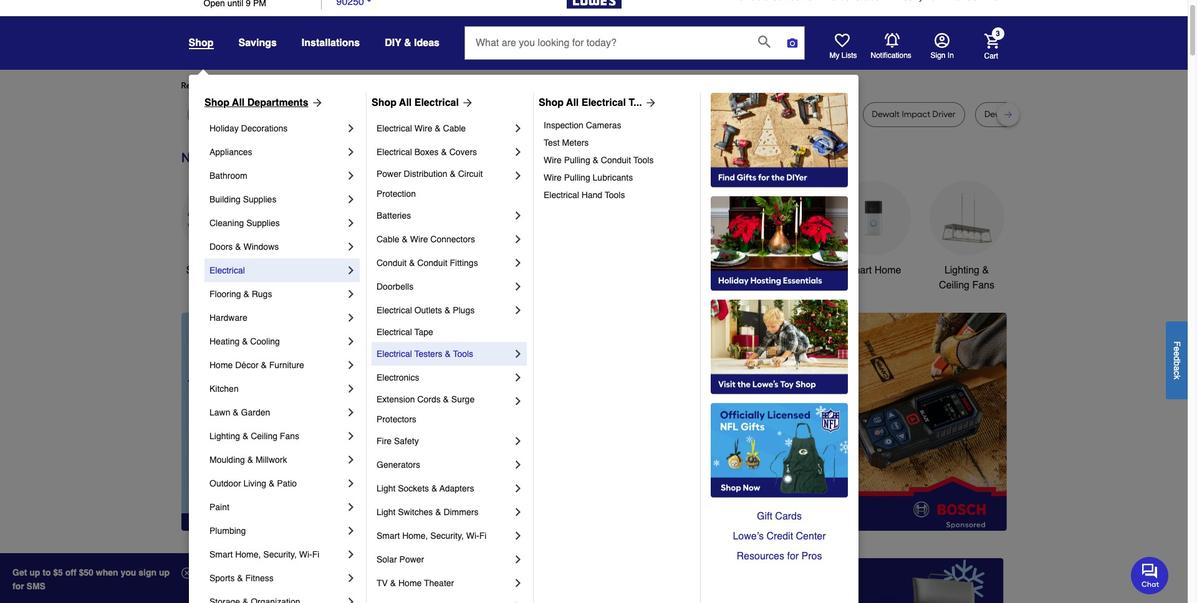 Task type: locate. For each thing, give the bounding box(es) containing it.
shop button
[[189, 37, 214, 49]]

1 horizontal spatial bathroom
[[758, 265, 801, 276]]

3 drill from the left
[[746, 109, 761, 120]]

moulding
[[210, 455, 245, 465]]

1 vertical spatial home
[[210, 360, 233, 370]]

for down get
[[12, 582, 24, 592]]

chevron right image for paint link at bottom
[[345, 501, 357, 514]]

cords
[[417, 395, 441, 405]]

2 horizontal spatial smart
[[845, 265, 872, 276]]

pulling inside 'link'
[[564, 155, 590, 165]]

flooring & rugs link
[[210, 282, 345, 306]]

2 pulling from the top
[[564, 173, 590, 183]]

arrow right image right drill bit set in the top of the page
[[642, 97, 657, 109]]

my lists link
[[830, 33, 857, 60]]

electrical down "doorbells"
[[377, 306, 412, 316]]

resources
[[737, 551, 784, 562]]

to
[[43, 568, 51, 578]]

conduit up 'wire pulling lubricants' link
[[601, 155, 631, 165]]

conduit down cable & wire connectors
[[417, 258, 447, 268]]

1 vertical spatial light
[[377, 508, 396, 518]]

you up shop all electrical
[[405, 80, 420, 91]]

fittings
[[450, 258, 478, 268]]

1 horizontal spatial arrow right image
[[459, 97, 474, 109]]

arrow right image inside shop all electrical t... link
[[642, 97, 657, 109]]

electrical inside "link"
[[544, 190, 579, 200]]

home, up sports & fitness
[[235, 550, 261, 560]]

2 horizontal spatial impact
[[902, 109, 930, 120]]

1 vertical spatial lighting
[[210, 431, 240, 441]]

5 dewalt from the left
[[716, 109, 744, 120]]

1 vertical spatial security,
[[263, 550, 297, 560]]

all up electrical wire & cable
[[399, 97, 412, 108]]

outdoor
[[651, 265, 687, 276], [210, 479, 241, 489]]

resources for pros link
[[711, 547, 848, 567]]

shop left deals
[[186, 265, 209, 276]]

electrical testers & tools link
[[377, 342, 512, 366]]

1 horizontal spatial smart home, security, wi-fi
[[377, 531, 487, 541]]

officially licensed n f l gifts. shop now. image
[[711, 403, 848, 498]]

& inside "doors & windows" link
[[235, 242, 241, 252]]

1 horizontal spatial you
[[405, 80, 420, 91]]

e up d
[[1172, 347, 1182, 351]]

& inside 'electrical boxes & covers' link
[[441, 147, 447, 157]]

& inside electrical outlets & plugs link
[[445, 306, 450, 316]]

arrow right image for shop all electrical t...
[[642, 97, 657, 109]]

0 horizontal spatial arrow right image
[[308, 97, 323, 109]]

2 bit from the left
[[443, 109, 453, 120]]

cable down dewalt bit set
[[443, 123, 466, 133]]

lighting & ceiling fans link
[[929, 181, 1004, 293], [210, 425, 345, 448]]

for inside more suggestions for you link
[[392, 80, 404, 91]]

chevron right image for electrical boxes & covers
[[512, 146, 524, 158]]

2 light from the top
[[377, 508, 396, 518]]

0 vertical spatial pulling
[[564, 155, 590, 165]]

visit the lowe's toy shop. image
[[711, 300, 848, 395]]

holiday decorations link
[[210, 117, 345, 140]]

security, down plumbing link
[[263, 550, 297, 560]]

tools
[[633, 155, 654, 165], [605, 190, 625, 200], [394, 265, 417, 276], [689, 265, 712, 276], [453, 349, 473, 359]]

driver down sign in
[[932, 109, 956, 120]]

0 horizontal spatial ceiling
[[251, 431, 277, 441]]

chevron right image for solar power link
[[512, 554, 524, 566]]

1 vertical spatial wi-
[[299, 550, 312, 560]]

0 vertical spatial bathroom
[[210, 171, 247, 181]]

& inside flooring & rugs link
[[243, 289, 249, 299]]

1 horizontal spatial shop
[[372, 97, 397, 108]]

security,
[[430, 531, 464, 541], [263, 550, 297, 560]]

chevron right image for cleaning supplies 'link'
[[345, 217, 357, 229]]

1 horizontal spatial decorations
[[473, 280, 526, 291]]

for up departments at the left top
[[282, 80, 293, 91]]

dewalt impact driver
[[872, 109, 956, 120]]

shop for shop
[[189, 37, 214, 49]]

2 horizontal spatial home
[[875, 265, 901, 276]]

& inside light sockets & adapters link
[[431, 484, 437, 494]]

bit for impact driver bit
[[553, 109, 563, 120]]

0 vertical spatial outdoor
[[651, 265, 687, 276]]

all for shop all departments
[[232, 97, 245, 108]]

& inside extension cords & surge protectors
[[443, 395, 449, 405]]

wi- down plumbing link
[[299, 550, 312, 560]]

power inside power distribution & circuit protection
[[377, 169, 401, 179]]

0 vertical spatial cable
[[443, 123, 466, 133]]

shop all electrical t... link
[[539, 95, 657, 110]]

recommended
[[181, 80, 241, 91]]

1 vertical spatial decorations
[[473, 280, 526, 291]]

scroll to item #5 image
[[763, 509, 793, 514]]

3 set from the left
[[1043, 109, 1056, 120]]

supplies inside cleaning supplies 'link'
[[246, 218, 280, 228]]

chevron right image for cable & wire connectors
[[512, 233, 524, 246]]

light left the "switches"
[[377, 508, 396, 518]]

chevron right image for hardware link
[[345, 312, 357, 324]]

2 driver from the left
[[820, 109, 843, 120]]

bit for dewalt drill bit set
[[1031, 109, 1041, 120]]

arrow right image inside shop all departments link
[[308, 97, 323, 109]]

2 shop from the left
[[372, 97, 397, 108]]

0 horizontal spatial home
[[210, 360, 233, 370]]

cards
[[775, 511, 802, 523]]

4 drill from the left
[[1014, 109, 1029, 120]]

chevron right image
[[345, 122, 357, 135], [512, 122, 524, 135], [345, 170, 357, 182], [345, 193, 357, 206], [512, 210, 524, 222], [345, 217, 357, 229], [345, 264, 357, 277], [345, 288, 357, 301], [345, 312, 357, 324], [512, 348, 524, 360], [345, 359, 357, 372], [512, 372, 524, 384], [512, 395, 524, 408], [345, 407, 357, 419], [512, 435, 524, 448], [345, 478, 357, 490], [345, 501, 357, 514], [512, 506, 524, 519], [512, 530, 524, 542], [345, 549, 357, 561], [512, 554, 524, 566], [512, 577, 524, 590], [512, 601, 524, 604]]

2 horizontal spatial arrow right image
[[642, 97, 657, 109]]

1 vertical spatial lighting & ceiling fans
[[210, 431, 299, 441]]

0 vertical spatial lighting & ceiling fans link
[[929, 181, 1004, 293]]

0 horizontal spatial you
[[295, 80, 309, 91]]

electrical wire & cable link
[[377, 117, 512, 140]]

5 bit from the left
[[1031, 109, 1041, 120]]

installations
[[302, 37, 360, 49]]

kitchen
[[210, 384, 239, 394]]

& inside sports & fitness "link"
[[237, 574, 243, 584]]

decorations inside holiday decorations link
[[241, 123, 288, 133]]

shop up impact driver bit
[[539, 97, 564, 108]]

t...
[[629, 97, 642, 108]]

0 horizontal spatial wi-
[[299, 550, 312, 560]]

my
[[830, 51, 840, 60]]

1 dewalt from the left
[[197, 109, 224, 120]]

0 horizontal spatial impact
[[497, 109, 525, 120]]

lowe's home improvement lists image
[[835, 33, 850, 48]]

chevron right image for rightmost smart home, security, wi-fi 'link'
[[512, 530, 524, 542]]

kitchen link
[[210, 377, 345, 401]]

2 vertical spatial home
[[398, 579, 422, 589]]

all down recommended searches for you on the top
[[232, 97, 245, 108]]

wire inside 'link'
[[544, 155, 562, 165]]

all
[[232, 97, 245, 108], [399, 97, 412, 108], [566, 97, 579, 108], [212, 265, 223, 276]]

2 horizontal spatial set
[[1043, 109, 1056, 120]]

$5
[[53, 568, 63, 578]]

1 horizontal spatial smart
[[377, 531, 400, 541]]

0 horizontal spatial decorations
[[241, 123, 288, 133]]

2 horizontal spatial shop
[[539, 97, 564, 108]]

resources for pros
[[737, 551, 822, 562]]

1 vertical spatial outdoor
[[210, 479, 241, 489]]

electrical outlets & plugs
[[377, 306, 475, 316]]

electrical down shop all electrical
[[377, 123, 412, 133]]

chevron right image for holiday decorations link
[[345, 122, 357, 135]]

up left to
[[29, 568, 40, 578]]

electrical for electrical wire & cable
[[377, 123, 412, 133]]

2 impact from the left
[[789, 109, 818, 120]]

tools down lubricants at top
[[605, 190, 625, 200]]

up right sign
[[159, 568, 170, 578]]

scroll to item #2 element
[[671, 507, 703, 515]]

cable down the batteries
[[377, 234, 399, 244]]

outdoor for outdoor tools & equipment
[[651, 265, 687, 276]]

chevron right image for electrical outlets & plugs
[[512, 304, 524, 317]]

for inside resources for pros link
[[787, 551, 799, 562]]

driver up inspection
[[528, 109, 551, 120]]

1 arrow right image from the left
[[308, 97, 323, 109]]

1 vertical spatial supplies
[[246, 218, 280, 228]]

1 light from the top
[[377, 484, 396, 494]]

1 horizontal spatial ceiling
[[939, 280, 970, 291]]

3 arrow right image from the left
[[642, 97, 657, 109]]

chevron right image
[[345, 146, 357, 158], [512, 146, 524, 158], [512, 170, 524, 182], [512, 233, 524, 246], [345, 241, 357, 253], [512, 257, 524, 269], [512, 281, 524, 293], [512, 304, 524, 317], [345, 335, 357, 348], [345, 383, 357, 395], [345, 430, 357, 443], [345, 454, 357, 466], [512, 459, 524, 471], [512, 483, 524, 495], [345, 525, 357, 537], [345, 572, 357, 585], [345, 596, 357, 604]]

drill for dewalt drill bit set
[[1014, 109, 1029, 120]]

all up inspection
[[566, 97, 579, 108]]

electrical left "hand"
[[544, 190, 579, 200]]

supplies for building supplies
[[243, 195, 276, 205]]

lists
[[842, 51, 857, 60]]

1 bit from the left
[[375, 109, 385, 120]]

you for more suggestions for you
[[405, 80, 420, 91]]

1 horizontal spatial outdoor
[[651, 265, 687, 276]]

drill for dewalt drill bit
[[358, 109, 372, 120]]

7 dewalt from the left
[[984, 109, 1012, 120]]

0 horizontal spatial cable
[[377, 234, 399, 244]]

1 horizontal spatial home
[[398, 579, 422, 589]]

outdoor down moulding
[[210, 479, 241, 489]]

tools up 'wire pulling lubricants' link
[[633, 155, 654, 165]]

conduit inside 'link'
[[601, 155, 631, 165]]

0 vertical spatial ceiling
[[939, 280, 970, 291]]

extension cords & surge protectors link
[[377, 390, 512, 430]]

0 vertical spatial supplies
[[243, 195, 276, 205]]

0 horizontal spatial shop
[[205, 97, 229, 108]]

electrical link
[[210, 259, 345, 282]]

lighting
[[945, 265, 980, 276], [210, 431, 240, 441]]

shop all departments link
[[205, 95, 323, 110]]

supplies up cleaning supplies
[[243, 195, 276, 205]]

electrical for electrical hand tools
[[544, 190, 579, 200]]

1 shop from the left
[[205, 97, 229, 108]]

4 dewalt from the left
[[413, 109, 441, 120]]

pulling up electrical hand tools
[[564, 173, 590, 183]]

wi- for rightmost smart home, security, wi-fi 'link'
[[466, 531, 479, 541]]

savings button
[[238, 32, 277, 54]]

shop for shop all deals
[[186, 265, 209, 276]]

1 set from the left
[[455, 109, 468, 120]]

decorations down dewalt tool
[[241, 123, 288, 133]]

outdoor up the equipment
[[651, 265, 687, 276]]

chevron right image for 'light switches & dimmers' link
[[512, 506, 524, 519]]

chevron right image for tv & home theater link
[[512, 577, 524, 590]]

e up b on the right bottom of the page
[[1172, 351, 1182, 356]]

arrow right image inside shop all electrical link
[[459, 97, 474, 109]]

dewalt for dewalt impact driver
[[872, 109, 900, 120]]

3 shop from the left
[[539, 97, 564, 108]]

1 horizontal spatial lighting
[[945, 265, 980, 276]]

supplies inside building supplies link
[[243, 195, 276, 205]]

all left deals
[[212, 265, 223, 276]]

power up protection
[[377, 169, 401, 179]]

3 bit from the left
[[553, 109, 563, 120]]

& inside diy & ideas button
[[404, 37, 411, 49]]

electrical up the flooring
[[210, 266, 245, 276]]

1 vertical spatial pulling
[[564, 173, 590, 183]]

driver
[[528, 109, 551, 120], [820, 109, 843, 120], [932, 109, 956, 120]]

1 impact from the left
[[497, 109, 525, 120]]

electrical up electronics
[[377, 349, 412, 359]]

0 horizontal spatial lighting
[[210, 431, 240, 441]]

shop down recommended
[[205, 97, 229, 108]]

0 vertical spatial decorations
[[241, 123, 288, 133]]

1 horizontal spatial home,
[[402, 531, 428, 541]]

1 vertical spatial power
[[399, 555, 424, 565]]

electrical tape
[[377, 327, 433, 337]]

2 dewalt from the left
[[253, 109, 281, 120]]

0 vertical spatial fi
[[479, 531, 487, 541]]

chevron right image for generators
[[512, 459, 524, 471]]

1 vertical spatial smart home, security, wi-fi
[[210, 550, 319, 560]]

flooring & rugs
[[210, 289, 272, 299]]

for inside get up to $5 off $50 when you sign up for sms
[[12, 582, 24, 592]]

garden
[[241, 408, 270, 418]]

1 pulling from the top
[[564, 155, 590, 165]]

arrow right image
[[984, 422, 996, 435]]

shop all departments
[[205, 97, 308, 108]]

cable & wire connectors link
[[377, 228, 512, 251]]

& inside moulding & millwork link
[[247, 455, 253, 465]]

supplies up windows in the top left of the page
[[246, 218, 280, 228]]

gift cards link
[[711, 507, 848, 527]]

lowe's home improvement cart image
[[984, 33, 999, 48]]

conduit
[[601, 155, 631, 165], [377, 258, 407, 268], [417, 258, 447, 268]]

f
[[1172, 341, 1182, 347]]

arrow right image
[[308, 97, 323, 109], [459, 97, 474, 109], [642, 97, 657, 109]]

decorations inside "christmas decorations" link
[[473, 280, 526, 291]]

smart home, security, wi-fi link up fitness
[[210, 543, 345, 567]]

4 bit from the left
[[609, 109, 619, 120]]

1 driver from the left
[[528, 109, 551, 120]]

pulling down the meters
[[564, 155, 590, 165]]

outdoor tools & equipment
[[651, 265, 722, 291]]

smart home, security, wi-fi
[[377, 531, 487, 541], [210, 550, 319, 560]]

electrical left boxes in the left top of the page
[[377, 147, 412, 157]]

shop inside shop all electrical t... link
[[539, 97, 564, 108]]

electrical hand tools
[[544, 190, 625, 200]]

& inside cable & wire connectors link
[[402, 234, 408, 244]]

shop for shop all departments
[[205, 97, 229, 108]]

& inside conduit & conduit fittings link
[[409, 258, 415, 268]]

chevron right image for home décor & furniture link
[[345, 359, 357, 372]]

boxes
[[414, 147, 439, 157]]

0 vertical spatial home
[[875, 265, 901, 276]]

dewalt for dewalt tool
[[253, 109, 281, 120]]

0 vertical spatial light
[[377, 484, 396, 494]]

bathroom link
[[210, 164, 345, 188], [742, 181, 817, 278]]

recommended searches for you heading
[[181, 80, 1007, 92]]

1 drill from the left
[[358, 109, 372, 120]]

tools up the equipment
[[689, 265, 712, 276]]

decorations for christmas
[[473, 280, 526, 291]]

1 vertical spatial bathroom
[[758, 265, 801, 276]]

1 vertical spatial fi
[[312, 550, 319, 560]]

2 drill from the left
[[592, 109, 607, 120]]

2 arrow right image from the left
[[459, 97, 474, 109]]

more
[[319, 80, 340, 91]]

sms
[[27, 582, 45, 592]]

smart
[[845, 265, 872, 276], [377, 531, 400, 541], [210, 550, 233, 560]]

more suggestions for you link
[[319, 80, 430, 92]]

0 horizontal spatial smart
[[210, 550, 233, 560]]

chevron right image for sports & fitness
[[345, 572, 357, 585]]

2 horizontal spatial conduit
[[601, 155, 631, 165]]

shop up recommended
[[189, 37, 214, 49]]

wi- down dimmers
[[466, 531, 479, 541]]

for left pros
[[787, 551, 799, 562]]

1 vertical spatial shop
[[186, 265, 209, 276]]

shop inside shop all electrical link
[[372, 97, 397, 108]]

for up shop all electrical
[[392, 80, 404, 91]]

0 horizontal spatial home,
[[235, 550, 261, 560]]

3 impact from the left
[[902, 109, 930, 120]]

chevron right image for kitchen
[[345, 383, 357, 395]]

2 up from the left
[[159, 568, 170, 578]]

1 vertical spatial fans
[[280, 431, 299, 441]]

smart home, security, wi-fi link
[[377, 524, 512, 548], [210, 543, 345, 567]]

conduit up "doorbells"
[[377, 258, 407, 268]]

0 horizontal spatial set
[[455, 109, 468, 120]]

chevron right image for conduit & conduit fittings
[[512, 257, 524, 269]]

0 vertical spatial lighting & ceiling fans
[[939, 265, 995, 291]]

arrow left image
[[413, 422, 426, 435]]

impact for impact driver
[[789, 109, 818, 120]]

you for recommended searches for you
[[295, 80, 309, 91]]

shop down more suggestions for you link
[[372, 97, 397, 108]]

for
[[282, 80, 293, 91], [392, 80, 404, 91], [787, 551, 799, 562], [12, 582, 24, 592]]

1 horizontal spatial wi-
[[466, 531, 479, 541]]

arrow right image down more
[[308, 97, 323, 109]]

hand
[[582, 190, 602, 200]]

fi down 'light switches & dimmers' link
[[479, 531, 487, 541]]

1 vertical spatial home,
[[235, 550, 261, 560]]

0 horizontal spatial smart home, security, wi-fi
[[210, 550, 319, 560]]

patio
[[277, 479, 297, 489]]

0 horizontal spatial security,
[[263, 550, 297, 560]]

electrical for electrical testers & tools
[[377, 349, 412, 359]]

3 dewalt from the left
[[328, 109, 356, 120]]

decorations down christmas
[[473, 280, 526, 291]]

1 horizontal spatial security,
[[430, 531, 464, 541]]

chevron right image for bathroom link to the left
[[345, 170, 357, 182]]

supplies
[[243, 195, 276, 205], [246, 218, 280, 228]]

outdoor inside outdoor tools & equipment
[[651, 265, 687, 276]]

home, down the "switches"
[[402, 531, 428, 541]]

power inside solar power link
[[399, 555, 424, 565]]

fi up sports & fitness "link"
[[312, 550, 319, 560]]

0 vertical spatial lighting
[[945, 265, 980, 276]]

0 horizontal spatial up
[[29, 568, 40, 578]]

& inside power distribution & circuit protection
[[450, 169, 456, 179]]

advertisement region
[[402, 313, 1007, 534]]

0 horizontal spatial driver
[[528, 109, 551, 120]]

0 vertical spatial smart home, security, wi-fi
[[377, 531, 487, 541]]

you left more
[[295, 80, 309, 91]]

0 vertical spatial shop
[[189, 37, 214, 49]]

0 vertical spatial power
[[377, 169, 401, 179]]

smart home, security, wi-fi for leftmost smart home, security, wi-fi 'link'
[[210, 550, 319, 560]]

light down the generators
[[377, 484, 396, 494]]

1 horizontal spatial smart home, security, wi-fi link
[[377, 524, 512, 548]]

tools inside outdoor tools & equipment
[[689, 265, 712, 276]]

chevron right image for outdoor living & patio link
[[345, 478, 357, 490]]

shop all deals
[[186, 265, 251, 276]]

6 dewalt from the left
[[872, 109, 900, 120]]

electrical left tape
[[377, 327, 412, 337]]

1 horizontal spatial fans
[[972, 280, 995, 291]]

decorations
[[241, 123, 288, 133], [473, 280, 526, 291]]

shop inside shop all departments link
[[205, 97, 229, 108]]

1 you from the left
[[295, 80, 309, 91]]

testers
[[414, 349, 442, 359]]

diy & ideas
[[385, 37, 440, 49]]

None search field
[[465, 26, 805, 71]]

c
[[1172, 371, 1182, 375]]

& inside 'light switches & dimmers' link
[[435, 508, 441, 518]]

0 vertical spatial security,
[[430, 531, 464, 541]]

smart home, security, wi-fi up fitness
[[210, 550, 319, 560]]

electronics
[[377, 373, 419, 383]]

1 vertical spatial cable
[[377, 234, 399, 244]]

1 horizontal spatial up
[[159, 568, 170, 578]]

searches
[[243, 80, 280, 91]]

0 horizontal spatial fi
[[312, 550, 319, 560]]

lawn & garden
[[210, 408, 270, 418]]

1 horizontal spatial set
[[621, 109, 634, 120]]

power up tv & home theater on the bottom
[[399, 555, 424, 565]]

2 horizontal spatial driver
[[932, 109, 956, 120]]

outlets
[[414, 306, 442, 316]]

arrow right image up "electrical wire & cable" link
[[459, 97, 474, 109]]

0 horizontal spatial smart home, security, wi-fi link
[[210, 543, 345, 567]]

electrical for electrical outlets & plugs
[[377, 306, 412, 316]]

2 vertical spatial smart
[[210, 550, 233, 560]]

1 horizontal spatial impact
[[789, 109, 818, 120]]

lowe's credit center
[[733, 531, 826, 542]]

security, down 'light switches & dimmers' link
[[430, 531, 464, 541]]

2 set from the left
[[621, 109, 634, 120]]

0 horizontal spatial lighting & ceiling fans link
[[210, 425, 345, 448]]

smart home, security, wi-fi down 'light switches & dimmers'
[[377, 531, 487, 541]]

light
[[377, 484, 396, 494], [377, 508, 396, 518]]

suggestions
[[341, 80, 390, 91]]

0 vertical spatial wi-
[[466, 531, 479, 541]]

electrical
[[414, 97, 459, 108], [582, 97, 626, 108], [377, 123, 412, 133], [377, 147, 412, 157], [544, 190, 579, 200], [210, 266, 245, 276], [377, 306, 412, 316], [377, 327, 412, 337], [377, 349, 412, 359]]

ceiling
[[939, 280, 970, 291], [251, 431, 277, 441]]

impact driver bit
[[497, 109, 563, 120]]

0 vertical spatial home,
[[402, 531, 428, 541]]

driver down the my
[[820, 109, 843, 120]]

2 you from the left
[[405, 80, 420, 91]]

lawn & garden link
[[210, 401, 345, 425]]

home
[[875, 265, 901, 276], [210, 360, 233, 370], [398, 579, 422, 589]]

1 horizontal spatial driver
[[820, 109, 843, 120]]

smart home, security, wi-fi link down 'light switches & dimmers'
[[377, 524, 512, 548]]

electrical for electrical
[[210, 266, 245, 276]]

conduit & conduit fittings link
[[377, 251, 512, 275]]



Task type: describe. For each thing, give the bounding box(es) containing it.
chevron right image for batteries link
[[512, 210, 524, 222]]

chevron right image for extension cords & surge protectors link
[[512, 395, 524, 408]]

supplies for cleaning supplies
[[246, 218, 280, 228]]

chevron right image for power distribution & circuit protection
[[512, 170, 524, 182]]

inspection cameras
[[544, 120, 621, 130]]

sports & fitness
[[210, 574, 274, 584]]

tools down 'electrical tape' link
[[453, 349, 473, 359]]

get
[[12, 568, 27, 578]]

& inside heating & cooling link
[[242, 337, 248, 347]]

0 vertical spatial smart
[[845, 265, 872, 276]]

& inside tv & home theater link
[[390, 579, 396, 589]]

wi- for leftmost smart home, security, wi-fi 'link'
[[299, 550, 312, 560]]

bit for dewalt drill bit
[[375, 109, 385, 120]]

set for dewalt bit set
[[455, 109, 468, 120]]

generators link
[[377, 453, 512, 477]]

$50
[[79, 568, 93, 578]]

& inside outdoor living & patio link
[[269, 479, 275, 489]]

sign in button
[[931, 33, 954, 60]]

pulling for &
[[564, 155, 590, 165]]

camera image
[[786, 37, 799, 49]]

get up to 2 free select tools or batteries when you buy 1 with select purchases. image
[[184, 559, 444, 604]]

shop all electrical t...
[[539, 97, 642, 108]]

gift cards
[[757, 511, 802, 523]]

arrow right image for shop all electrical
[[459, 97, 474, 109]]

chevron right image for fire safety link in the left bottom of the page
[[512, 435, 524, 448]]

0 vertical spatial fans
[[972, 280, 995, 291]]

lowe's home improvement account image
[[934, 33, 949, 48]]

chevron right image for doorbells
[[512, 281, 524, 293]]

electrical for electrical boxes & covers
[[377, 147, 412, 157]]

shop these last-minute gifts. $99 or less. quantities are limited and won't last. image
[[181, 313, 383, 531]]

home décor & furniture
[[210, 360, 304, 370]]

solar
[[377, 555, 397, 565]]

dewalt for dewalt drill bit
[[328, 109, 356, 120]]

& inside "lighting & ceiling fans"
[[982, 265, 989, 276]]

outdoor tools & equipment link
[[649, 181, 724, 293]]

1 horizontal spatial lighting & ceiling fans link
[[929, 181, 1004, 293]]

f e e d b a c k button
[[1166, 321, 1188, 399]]

center
[[796, 531, 826, 542]]

wire pulling & conduit tools
[[544, 155, 654, 165]]

sports & fitness link
[[210, 567, 345, 590]]

sports
[[210, 574, 235, 584]]

doorbells
[[377, 282, 413, 292]]

all for shop all electrical
[[399, 97, 412, 108]]

dewalt drill bit
[[328, 109, 385, 120]]

smart home, security, wi-fi for rightmost smart home, security, wi-fi 'link'
[[377, 531, 487, 541]]

1 horizontal spatial conduit
[[417, 258, 447, 268]]

dewalt tool
[[253, 109, 299, 120]]

set for drill bit set
[[621, 109, 634, 120]]

gift
[[757, 511, 772, 523]]

impact driver
[[789, 109, 843, 120]]

electrical up dewalt bit set
[[414, 97, 459, 108]]

appliances link
[[210, 140, 345, 164]]

drill bit set
[[592, 109, 634, 120]]

home décor & furniture link
[[210, 354, 345, 377]]

decorations for holiday
[[241, 123, 288, 133]]

shop for shop all electrical
[[372, 97, 397, 108]]

driver for impact driver
[[820, 109, 843, 120]]

lubricants
[[593, 173, 633, 183]]

chevron right image for plumbing
[[345, 525, 357, 537]]

up to 35 percent off select small appliances. image
[[464, 559, 724, 604]]

chevron right image for moulding & millwork
[[345, 454, 357, 466]]

lowe's home improvement notification center image
[[884, 33, 899, 48]]

chevron right image for building supplies link
[[345, 193, 357, 206]]

doors & windows
[[210, 242, 279, 252]]

heating
[[210, 337, 240, 347]]

décor
[[235, 360, 259, 370]]

outdoor for outdoor living & patio
[[210, 479, 241, 489]]

new deals every day during 25 days of deals image
[[181, 147, 1007, 168]]

light for light sockets & adapters
[[377, 484, 396, 494]]

& inside the electrical testers & tools link
[[445, 349, 451, 359]]

light sockets & adapters
[[377, 484, 474, 494]]

fitness
[[245, 574, 274, 584]]

lowe's home improvement logo image
[[566, 0, 621, 23]]

electrical testers & tools
[[377, 349, 473, 359]]

3 driver from the left
[[932, 109, 956, 120]]

pulling for lubricants
[[564, 173, 590, 183]]

dewalt bit set
[[413, 109, 468, 120]]

tools up "doorbells"
[[394, 265, 417, 276]]

cameras
[[586, 120, 621, 130]]

0 horizontal spatial bathroom link
[[210, 164, 345, 188]]

lowe's
[[733, 531, 764, 542]]

chevron right image for lighting & ceiling fans
[[345, 430, 357, 443]]

smart home
[[845, 265, 901, 276]]

sign
[[139, 568, 157, 578]]

dewalt for dewalt bit set
[[413, 109, 441, 120]]

3
[[996, 30, 1000, 38]]

1 vertical spatial ceiling
[[251, 431, 277, 441]]

batteries link
[[377, 204, 512, 228]]

get up to $5 off $50 when you sign up for sms
[[12, 568, 170, 592]]

paint link
[[210, 496, 345, 519]]

switches
[[398, 508, 433, 518]]

test
[[544, 138, 560, 148]]

cleaning
[[210, 218, 244, 228]]

tools inside 'link'
[[633, 155, 654, 165]]

up to 30 percent off select grills and accessories. image
[[744, 559, 1004, 604]]

fire safety
[[377, 436, 419, 446]]

electrical for electrical tape
[[377, 327, 412, 337]]

wire pulling & conduit tools link
[[544, 152, 691, 169]]

heating & cooling link
[[210, 330, 345, 354]]

extension
[[377, 395, 415, 405]]

chevron right image for heating & cooling
[[345, 335, 357, 348]]

& inside lawn & garden 'link'
[[233, 408, 239, 418]]

test meters
[[544, 138, 589, 148]]

2 e from the top
[[1172, 351, 1182, 356]]

& inside home décor & furniture link
[[261, 360, 267, 370]]

batteries
[[377, 211, 411, 221]]

in
[[948, 51, 954, 60]]

0 horizontal spatial conduit
[[377, 258, 407, 268]]

& inside "electrical wire & cable" link
[[435, 123, 441, 133]]

all for shop all electrical t...
[[566, 97, 579, 108]]

chevron right image for light sockets & adapters
[[512, 483, 524, 495]]

building supplies link
[[210, 188, 345, 211]]

chevron right image for "electronics" link
[[512, 372, 524, 384]]

scroll to item #4 image
[[733, 509, 763, 514]]

my lists
[[830, 51, 857, 60]]

protection
[[377, 189, 416, 199]]

dewalt for dewalt drill bit set
[[984, 109, 1012, 120]]

plumbing
[[210, 526, 246, 536]]

tools inside "link"
[[605, 190, 625, 200]]

1 e from the top
[[1172, 347, 1182, 351]]

holiday hosting essentials. image
[[711, 196, 848, 291]]

chevron right image for electrical link on the top of page
[[345, 264, 357, 277]]

& inside the wire pulling & conduit tools 'link'
[[593, 155, 599, 165]]

& inside outdoor tools & equipment
[[715, 265, 722, 276]]

chevron right image for "electrical wire & cable" link
[[512, 122, 524, 135]]

generators
[[377, 460, 420, 470]]

1 vertical spatial lighting & ceiling fans link
[[210, 425, 345, 448]]

1 up from the left
[[29, 568, 40, 578]]

wire pulling lubricants link
[[544, 169, 691, 186]]

driver for impact driver bit
[[528, 109, 551, 120]]

1 horizontal spatial lighting & ceiling fans
[[939, 265, 995, 291]]

cart
[[984, 51, 998, 60]]

tv
[[377, 579, 388, 589]]

furniture
[[269, 360, 304, 370]]

0 horizontal spatial fans
[[280, 431, 299, 441]]

1 horizontal spatial cable
[[443, 123, 466, 133]]

heating & cooling
[[210, 337, 280, 347]]

drill for dewalt drill
[[746, 109, 761, 120]]

search image
[[758, 35, 771, 48]]

surge
[[451, 395, 475, 405]]

chat invite button image
[[1131, 557, 1169, 595]]

notifications
[[871, 51, 912, 60]]

0 horizontal spatial bathroom
[[210, 171, 247, 181]]

arrow right image for shop all departments
[[308, 97, 323, 109]]

electronics link
[[377, 366, 512, 390]]

paint
[[210, 503, 229, 513]]

recommended searches for you
[[181, 80, 309, 91]]

chevron right image for doors & windows
[[345, 241, 357, 253]]

light for light switches & dimmers
[[377, 508, 396, 518]]

dewalt for dewalt
[[197, 109, 224, 120]]

impact for impact driver bit
[[497, 109, 525, 120]]

chevron right image for the electrical testers & tools link
[[512, 348, 524, 360]]

building
[[210, 195, 241, 205]]

find gifts for the diyer. image
[[711, 93, 848, 188]]

doorbells link
[[377, 275, 512, 299]]

dewalt for dewalt drill
[[716, 109, 744, 120]]

Search Query text field
[[465, 27, 748, 59]]

extension cords & surge protectors
[[377, 395, 477, 425]]

conduit & conduit fittings
[[377, 258, 478, 268]]

1 vertical spatial smart
[[377, 531, 400, 541]]

off
[[65, 568, 76, 578]]

dimmers
[[444, 508, 478, 518]]

cooling
[[250, 337, 280, 347]]

moulding & millwork
[[210, 455, 287, 465]]

1 horizontal spatial bathroom link
[[742, 181, 817, 278]]

power distribution & circuit protection link
[[377, 164, 512, 204]]

dewalt drill bit set
[[984, 109, 1056, 120]]

cable & wire connectors
[[377, 234, 475, 244]]

all for shop all deals
[[212, 265, 223, 276]]

shop for shop all electrical t...
[[539, 97, 564, 108]]

adapters
[[439, 484, 474, 494]]

theater
[[424, 579, 454, 589]]

electrical up drill bit set in the top of the page
[[582, 97, 626, 108]]

chevron down image
[[364, 0, 374, 5]]

chevron right image for appliances
[[345, 146, 357, 158]]

tape
[[414, 327, 433, 337]]

outdoor living & patio
[[210, 479, 297, 489]]

chevron right image for lawn & garden 'link'
[[345, 407, 357, 419]]

solar power
[[377, 555, 424, 565]]

chevron right image for leftmost smart home, security, wi-fi 'link'
[[345, 549, 357, 561]]

chevron right image for flooring & rugs link
[[345, 288, 357, 301]]



Task type: vqa. For each thing, say whether or not it's contained in the screenshot.
2nd dewalt from the left
yes



